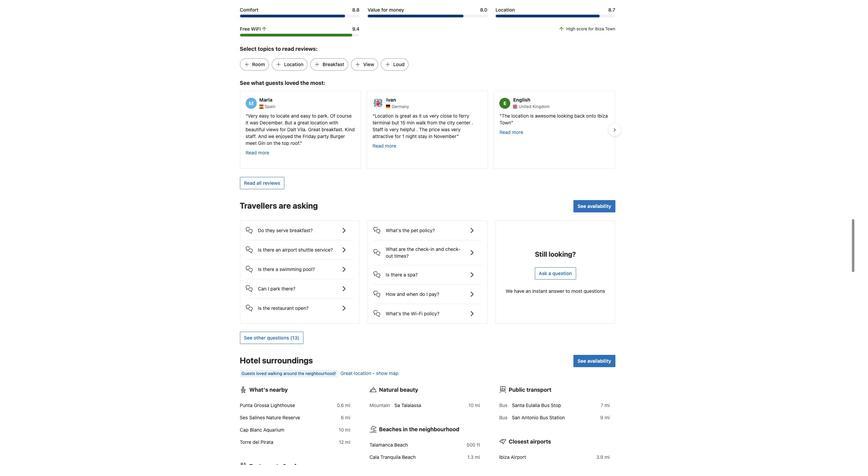 Task type: describe. For each thing, give the bounding box(es) containing it.
park.
[[318, 113, 329, 119]]

vila.
[[297, 127, 307, 132]]

" very easy to locate and easy to park. of course it was december. but a great location with beautiful views  for dalt vila. great breakfast. kind staff. and we enjoyed the friday party burger meet gin on the top roof.
[[246, 113, 355, 146]]

high
[[567, 26, 575, 32]]

pay?
[[429, 292, 439, 297]]

-
[[373, 371, 375, 377]]

1 horizontal spatial location
[[354, 371, 371, 377]]

1 horizontal spatial i
[[427, 292, 428, 297]]

spain image
[[259, 105, 263, 109]]

guests loved walking around the neighbourhood!
[[242, 371, 336, 377]]

sa talaiassa
[[395, 403, 421, 409]]

0 vertical spatial beach
[[394, 442, 408, 448]]

was inside " location is great as it us very close to ferry terminal but 15 min walk from the city center . staff is very helpful . the price was very attractive for 1 night stay in november
[[441, 127, 450, 132]]

500 ft
[[467, 442, 480, 448]]

times?
[[394, 253, 409, 259]]

the left restaurant at the left of page
[[263, 306, 270, 311]]

city
[[447, 120, 455, 126]]

helpful
[[400, 127, 415, 132]]

burger
[[330, 133, 345, 139]]

cala tranquila beach
[[370, 455, 416, 461]]

how and when do i pay?
[[386, 292, 439, 297]]

mi for ibiza airport
[[605, 455, 610, 461]]

germany image
[[386, 105, 390, 109]]

see for see availability button corresponding to hotel surroundings
[[578, 358, 586, 364]]

do they serve breakfast? button
[[246, 221, 354, 235]]

terminal
[[373, 120, 390, 126]]

what are the check-in and check- out times? button
[[374, 241, 482, 260]]

0 horizontal spatial i
[[268, 286, 269, 292]]

on
[[267, 140, 272, 146]]

an for instant
[[526, 288, 531, 294]]

12 mi
[[339, 440, 350, 446]]

location inside " location is great as it us very close to ferry terminal but 15 min walk from the city center . staff is very helpful . the price was very attractive for 1 night stay in november
[[375, 113, 394, 119]]

1 horizontal spatial loved
[[285, 80, 299, 86]]

7 mi
[[601, 403, 610, 409]]

have
[[514, 288, 525, 294]]

natural
[[379, 387, 399, 393]]

value for money
[[368, 7, 404, 13]]

read inside button
[[244, 180, 255, 186]]

what's the pet policy?
[[386, 228, 435, 234]]

1 vertical spatial beach
[[402, 455, 416, 461]]

and for locate
[[291, 113, 299, 119]]

topics
[[258, 46, 274, 52]]

the right on
[[274, 140, 281, 146]]

ses salines nature reserve
[[240, 415, 300, 421]]

can
[[258, 286, 267, 292]]

it inside " very easy to locate and easy to park. of course it was december. but a great location with beautiful views  for dalt vila. great breakfast. kind staff. and we enjoyed the friday party burger meet gin on the top roof.
[[246, 120, 248, 126]]

a left swimming
[[276, 267, 278, 272]]

to left most
[[566, 288, 570, 294]]

ibiza inside " the location is awesome looking back onto ibiza town
[[598, 113, 608, 119]]

more for the location is awesome looking back onto ibiza town
[[512, 129, 523, 135]]

" the location is awesome looking back onto ibiza town
[[500, 113, 608, 126]]

is for is there a spa?
[[386, 272, 390, 278]]

1 horizontal spatial .
[[472, 120, 473, 126]]

to inside " location is great as it us very close to ferry terminal but 15 min walk from the city center . staff is very helpful . the price was very attractive for 1 night stay in november
[[453, 113, 458, 119]]

but
[[285, 120, 292, 126]]

value for money 8.0 meter
[[368, 15, 487, 18]]

reviews:
[[295, 46, 318, 52]]

15
[[400, 120, 405, 126]]

it inside " location is great as it us very close to ferry terminal but 15 min walk from the city center . staff is very helpful . the price was very attractive for 1 night stay in november
[[419, 113, 422, 119]]

availability for travellers are asking
[[587, 203, 611, 209]]

see what guests loved the most:
[[240, 80, 326, 86]]

more for very easy to locate and easy to park. of course it was december. but a great location with beautiful views  for dalt vila. great breakfast. kind staff. and we enjoyed the friday party burger meet gin on the top roof.
[[258, 150, 269, 156]]

surroundings
[[262, 356, 313, 366]]

select topics to read reviews:
[[240, 46, 318, 52]]

there for is there an airport shuttle service?
[[263, 247, 274, 253]]

punta grossa lighthouse
[[240, 403, 295, 409]]

1 vertical spatial location
[[284, 62, 304, 67]]

money
[[389, 7, 404, 13]]

bus left station
[[540, 415, 548, 421]]

mi for ses salines nature reserve
[[345, 415, 350, 421]]

mi for torre del pirata
[[345, 440, 350, 446]]

0 vertical spatial questions
[[584, 288, 605, 294]]

see availability for hotel surroundings
[[578, 358, 611, 364]]

still looking?
[[535, 251, 576, 258]]

the right around
[[298, 371, 304, 377]]

restaurant
[[271, 306, 294, 311]]

1 easy from the left
[[259, 113, 269, 119]]

is there an airport shuttle service? button
[[246, 241, 354, 254]]

is inside " the location is awesome looking back onto ibiza town
[[530, 113, 534, 119]]

breakfast?
[[290, 228, 313, 234]]

beaches
[[379, 427, 402, 433]]

" for " very easy to locate and easy to park. of course it was december. but a great location with beautiful views  for dalt vila. great breakfast. kind staff. and we enjoyed the friday party burger meet gin on the top roof.
[[246, 113, 248, 119]]

1 horizontal spatial town
[[605, 26, 615, 32]]

" for " the location is awesome looking back onto ibiza town
[[500, 113, 502, 119]]

read more button for " the location is awesome looking back onto ibiza town
[[500, 129, 523, 136]]

maria
[[259, 97, 272, 103]]

punta
[[240, 403, 253, 409]]

mi for cala tranquila beach
[[475, 455, 480, 461]]

top
[[282, 140, 289, 146]]

staff
[[373, 127, 383, 132]]

travellers
[[240, 201, 277, 211]]

for inside " very easy to locate and easy to park. of course it was december. but a great location with beautiful views  for dalt vila. great breakfast. kind staff. and we enjoyed the friday party burger meet gin on the top roof.
[[280, 127, 286, 132]]

is there a swimming pool?
[[258, 267, 315, 272]]

united kingdom image
[[513, 105, 517, 109]]

instant
[[532, 288, 547, 294]]

how
[[386, 292, 396, 297]]

nearby
[[269, 387, 288, 393]]

location 8.7 meter
[[496, 15, 615, 18]]

very
[[248, 113, 258, 119]]

2 horizontal spatial very
[[451, 127, 461, 132]]

as
[[413, 113, 418, 119]]

most
[[571, 288, 582, 294]]

bus left santa
[[499, 403, 508, 409]]

of
[[330, 113, 335, 119]]

out
[[386, 253, 393, 259]]

e
[[504, 100, 507, 106]]

in inside " location is great as it us very close to ferry terminal but 15 min walk from the city center . staff is very helpful . the price was very attractive for 1 night stay in november
[[429, 133, 432, 139]]

walk
[[416, 120, 426, 126]]

the right the beaches
[[409, 427, 418, 433]]

torre del pirata
[[240, 440, 273, 446]]

what's nearby
[[249, 387, 288, 393]]

1 horizontal spatial is
[[395, 113, 399, 119]]

policy? inside what's the pet policy? button
[[419, 228, 435, 234]]

spa?
[[407, 272, 418, 278]]

spain
[[265, 104, 276, 109]]

8.0
[[480, 7, 487, 13]]

read more for " location is great as it us very close to ferry terminal but 15 min walk from the city center . staff is very helpful . the price was very attractive for 1 night stay in november
[[373, 143, 396, 149]]

is for is there an airport shuttle service?
[[258, 247, 262, 253]]

fi
[[419, 311, 423, 317]]

stop
[[551, 403, 561, 409]]

great inside " very easy to locate and easy to park. of course it was december. but a great location with beautiful views  for dalt vila. great breakfast. kind staff. and we enjoyed the friday party burger meet gin on the top roof.
[[308, 127, 320, 132]]

" for " location is great as it us very close to ferry terminal but 15 min walk from the city center . staff is very helpful . the price was very attractive for 1 night stay in november
[[373, 113, 375, 119]]

a right ask
[[549, 271, 551, 277]]

free
[[240, 26, 250, 32]]

airport
[[282, 247, 297, 253]]

this is a carousel with rotating slides. it displays featured reviews of the property. use next and previous buttons to navigate. region
[[234, 88, 621, 172]]

6 mi
[[341, 415, 350, 421]]

" location is great as it us very close to ferry terminal but 15 min walk from the city center . staff is very helpful . the price was very attractive for 1 night stay in november
[[373, 113, 473, 139]]

great location - show map link
[[340, 371, 399, 377]]

for inside " location is great as it us very close to ferry terminal but 15 min walk from the city center . staff is very helpful . the price was very attractive for 1 night stay in november
[[395, 133, 401, 139]]

location inside " very easy to locate and easy to park. of course it was december. but a great location with beautiful views  for dalt vila. great breakfast. kind staff. and we enjoyed the friday party burger meet gin on the top roof.
[[310, 120, 328, 126]]

the up roof.
[[294, 133, 301, 139]]

see other questions (13) button
[[240, 332, 303, 344]]

1 vertical spatial great
[[340, 371, 353, 377]]

guests
[[266, 80, 284, 86]]

ferry
[[459, 113, 469, 119]]

8.8
[[352, 7, 360, 13]]

back
[[574, 113, 585, 119]]

the inside " location is great as it us very close to ferry terminal but 15 min walk from the city center . staff is very helpful . the price was very attractive for 1 night stay in november
[[419, 127, 428, 132]]

pet
[[411, 228, 418, 234]]

to left "read"
[[276, 46, 281, 52]]

see availability button for hotel surroundings
[[574, 355, 615, 368]]

november
[[434, 133, 457, 139]]

there for is there a swimming pool?
[[263, 267, 274, 272]]

breakfast
[[323, 62, 344, 67]]

is for is the restaurant open?
[[258, 306, 262, 311]]

1 horizontal spatial 10
[[469, 403, 474, 409]]



Task type: locate. For each thing, give the bounding box(es) containing it.
1 see availability button from the top
[[574, 200, 615, 213]]

read more button down gin
[[246, 150, 269, 156]]

santa
[[512, 403, 525, 409]]

and inside the what are the check-in and check- out times?
[[436, 246, 444, 252]]

is up the attractive
[[385, 127, 388, 132]]

what's the wi-fi policy? button
[[374, 305, 482, 318]]

to up december.
[[271, 113, 275, 119]]

it right 'as'
[[419, 113, 422, 119]]

1 vertical spatial what's
[[386, 311, 401, 317]]

loved right guests
[[285, 80, 299, 86]]

availability for hotel surroundings
[[587, 358, 611, 364]]

we have an instant answer to most questions
[[506, 288, 605, 294]]

1 horizontal spatial an
[[526, 288, 531, 294]]

town down e
[[500, 120, 511, 126]]

the up the times?
[[407, 246, 414, 252]]

2 vertical spatial location
[[375, 113, 394, 119]]

sa
[[395, 403, 400, 409]]

1 vertical spatial location
[[310, 120, 328, 126]]

" down united kingdom icon
[[511, 120, 513, 126]]

read for " the location is awesome looking back onto ibiza town
[[500, 129, 511, 135]]

1 horizontal spatial "
[[373, 113, 375, 119]]

map
[[389, 371, 399, 377]]

0 horizontal spatial and
[[291, 113, 299, 119]]

free wifi
[[240, 26, 261, 32]]

natural beauty
[[379, 387, 418, 393]]

transport
[[527, 387, 552, 393]]

loud
[[393, 62, 405, 67]]

" down vila.
[[300, 140, 302, 146]]

questions left '(13)' on the left bottom of the page
[[267, 335, 289, 341]]

the down close
[[439, 120, 446, 126]]

in inside the what are the check-in and check- out times?
[[431, 246, 435, 252]]

for right the value
[[381, 7, 388, 13]]

read more button down united kingdom icon
[[500, 129, 523, 136]]

policy? right pet
[[419, 228, 435, 234]]

2 availability from the top
[[587, 358, 611, 364]]

are
[[279, 201, 291, 211], [399, 246, 406, 252]]

the up stay
[[419, 127, 428, 132]]

mi
[[345, 403, 350, 409], [475, 403, 480, 409], [605, 403, 610, 409], [345, 415, 350, 421], [605, 415, 610, 421], [345, 427, 350, 433], [345, 440, 350, 446], [475, 455, 480, 461], [605, 455, 610, 461]]

(13)
[[290, 335, 299, 341]]

is up the can
[[258, 267, 262, 272]]

in down what's the pet policy? button
[[431, 246, 435, 252]]

0 horizontal spatial .
[[417, 127, 418, 132]]

2 vertical spatial read more
[[246, 150, 269, 156]]

other
[[254, 335, 266, 341]]

0 vertical spatial "
[[511, 120, 513, 126]]

2 see availability from the top
[[578, 358, 611, 364]]

a inside " very easy to locate and easy to park. of course it was december. but a great location with beautiful views  for dalt vila. great breakfast. kind staff. and we enjoyed the friday party burger meet gin on the top roof.
[[294, 120, 296, 126]]

for up the "enjoyed"
[[280, 127, 286, 132]]

see availability button for travellers are asking
[[574, 200, 615, 213]]

us
[[423, 113, 428, 119]]

town inside " the location is awesome looking back onto ibiza town
[[500, 120, 511, 126]]

more down gin
[[258, 150, 269, 156]]

0 vertical spatial location
[[496, 7, 515, 13]]

talaiassa
[[401, 403, 421, 409]]

see other questions (13)
[[244, 335, 299, 341]]

can i park there?
[[258, 286, 295, 292]]

there down they
[[263, 247, 274, 253]]

mi for cap blanc aquarium
[[345, 427, 350, 433]]

3.9 mi
[[596, 455, 610, 461]]

ibiza left airport
[[499, 455, 510, 461]]

1 horizontal spatial the
[[502, 113, 510, 119]]

eulalia
[[526, 403, 540, 409]]

0 vertical spatial availability
[[587, 203, 611, 209]]

1 vertical spatial loved
[[256, 371, 267, 377]]

the inside " location is great as it us very close to ferry terminal but 15 min walk from the city center . staff is very helpful . the price was very attractive for 1 night stay in november
[[439, 120, 446, 126]]

and
[[291, 113, 299, 119], [436, 246, 444, 252], [397, 292, 405, 297]]

there for is there a spa?
[[391, 272, 402, 278]]

very
[[430, 113, 439, 119], [389, 127, 399, 132], [451, 127, 461, 132]]

read left all
[[244, 180, 255, 186]]

0 vertical spatial what's
[[386, 228, 401, 234]]

and right how
[[397, 292, 405, 297]]

cap
[[240, 427, 249, 433]]

nature
[[266, 415, 281, 421]]

do
[[258, 228, 264, 234]]

great inside " very easy to locate and easy to park. of course it was december. but a great location with beautiful views  for dalt vila. great breakfast. kind staff. and we enjoyed the friday party burger meet gin on the top roof.
[[298, 120, 309, 126]]

what's up the grossa
[[249, 387, 268, 393]]

and for in
[[436, 246, 444, 252]]

2 horizontal spatial and
[[436, 246, 444, 252]]

was inside " very easy to locate and easy to park. of course it was december. but a great location with beautiful views  for dalt vila. great breakfast. kind staff. and we enjoyed the friday party burger meet gin on the top roof.
[[250, 120, 258, 126]]

0 vertical spatial are
[[279, 201, 291, 211]]

the inside " the location is awesome looking back onto ibiza town
[[502, 113, 510, 119]]

location down united kingdom icon
[[511, 113, 529, 119]]

1 see availability from the top
[[578, 203, 611, 209]]

2 horizontal spatial location
[[511, 113, 529, 119]]

open?
[[295, 306, 309, 311]]

more for location is great as it us very close to ferry terminal but 15 min walk from the city center . staff is very helpful . the price was very attractive for 1 night stay in november
[[385, 143, 396, 149]]

read more down united kingdom icon
[[500, 129, 523, 135]]

1 vertical spatial more
[[385, 143, 396, 149]]

1 vertical spatial ibiza
[[598, 113, 608, 119]]

location right the 8.0
[[496, 7, 515, 13]]

0 horizontal spatial the
[[419, 127, 428, 132]]

to up city
[[453, 113, 458, 119]]

i
[[268, 286, 269, 292], [427, 292, 428, 297]]

0.6
[[337, 403, 344, 409]]

read more down gin
[[246, 150, 269, 156]]

2 easy from the left
[[300, 113, 311, 119]]

1 vertical spatial it
[[246, 120, 248, 126]]

" for town
[[511, 120, 513, 126]]

read down e
[[500, 129, 511, 135]]

0 horizontal spatial read more button
[[246, 150, 269, 156]]

price
[[429, 127, 440, 132]]

and
[[258, 133, 267, 139]]

a right the but on the top left
[[294, 120, 296, 126]]

2 horizontal spatial more
[[512, 129, 523, 135]]

.
[[472, 120, 473, 126], [417, 127, 418, 132]]

1 vertical spatial and
[[436, 246, 444, 252]]

2 horizontal spatial is
[[530, 113, 534, 119]]

0 vertical spatial .
[[472, 120, 473, 126]]

it down the very
[[246, 120, 248, 126]]

there up the can
[[263, 267, 274, 272]]

. down walk
[[417, 127, 418, 132]]

is down do
[[258, 247, 262, 253]]

1 vertical spatial was
[[441, 127, 450, 132]]

1 vertical spatial see availability
[[578, 358, 611, 364]]

10 mi
[[469, 403, 480, 409], [339, 427, 350, 433]]

0 vertical spatial see availability
[[578, 203, 611, 209]]

1 horizontal spatial great
[[400, 113, 411, 119]]

antonio
[[522, 415, 539, 421]]

see inside button
[[244, 335, 252, 341]]

was
[[250, 120, 258, 126], [441, 127, 450, 132]]

see for see other questions (13) button at the bottom of the page
[[244, 335, 252, 341]]

read
[[500, 129, 511, 135], [373, 143, 384, 149], [246, 150, 257, 156], [244, 180, 255, 186]]

great up friday at the left of page
[[308, 127, 320, 132]]

what's up what
[[386, 228, 401, 234]]

public
[[509, 387, 525, 393]]

the inside the what are the check-in and check- out times?
[[407, 246, 414, 252]]

read down meet
[[246, 150, 257, 156]]

easy up vila.
[[300, 113, 311, 119]]

0 vertical spatial great
[[400, 113, 411, 119]]

" for of
[[300, 140, 302, 146]]

"
[[246, 113, 248, 119], [373, 113, 375, 119], [500, 113, 502, 119]]

0 horizontal spatial more
[[258, 150, 269, 156]]

ses
[[240, 415, 248, 421]]

in right stay
[[429, 133, 432, 139]]

1 horizontal spatial location
[[375, 113, 394, 119]]

read for " very easy to locate and easy to park. of course it was december. but a great location with beautiful views  for dalt vila. great breakfast. kind staff. and we enjoyed the friday party burger meet gin on the top roof.
[[246, 150, 257, 156]]

2 horizontal spatial "
[[500, 113, 502, 119]]

1 horizontal spatial read more button
[[373, 143, 396, 150]]

still
[[535, 251, 547, 258]]

very up "from"
[[430, 113, 439, 119]]

2 vertical spatial "
[[300, 140, 302, 146]]

0 horizontal spatial "
[[246, 113, 248, 119]]

an right the 'have'
[[526, 288, 531, 294]]

0 horizontal spatial questions
[[267, 335, 289, 341]]

0 vertical spatial it
[[419, 113, 422, 119]]

more down united kingdom icon
[[512, 129, 523, 135]]

in right the beaches
[[403, 427, 408, 433]]

great location - show map
[[340, 371, 399, 377]]

close
[[440, 113, 452, 119]]

questions right most
[[584, 288, 605, 294]]

travellers are asking
[[240, 201, 318, 211]]

policy? right fi
[[424, 311, 439, 317]]

500
[[467, 442, 476, 448]]

comfort 8.8 meter
[[240, 15, 360, 18]]

check- down what's the pet policy? button
[[445, 246, 461, 252]]

0 vertical spatial 10
[[469, 403, 474, 409]]

talamanca
[[370, 442, 393, 448]]

loved right "guests" at the left of the page
[[256, 371, 267, 377]]

are for asking
[[279, 201, 291, 211]]

1 horizontal spatial are
[[399, 246, 406, 252]]

0 vertical spatial see availability button
[[574, 200, 615, 213]]

location up terminal
[[375, 113, 394, 119]]

0 horizontal spatial read more
[[246, 150, 269, 156]]

wifi
[[251, 26, 261, 32]]

pirata
[[261, 440, 273, 446]]

more down the attractive
[[385, 143, 396, 149]]

read more button down the attractive
[[373, 143, 396, 150]]

what's for what's the wi-fi policy?
[[386, 311, 401, 317]]

ibiza right score at the right of the page
[[595, 26, 604, 32]]

1 horizontal spatial and
[[397, 292, 405, 297]]

1 vertical spatial 10 mi
[[339, 427, 350, 433]]

0 vertical spatial location
[[511, 113, 529, 119]]

" inside " location is great as it us very close to ferry terminal but 15 min walk from the city center . staff is very helpful . the price was very attractive for 1 night stay in november
[[373, 113, 375, 119]]

2 vertical spatial more
[[258, 150, 269, 156]]

1 horizontal spatial more
[[385, 143, 396, 149]]

ibiza right onto
[[598, 113, 608, 119]]

bus left stop
[[541, 403, 550, 409]]

comfort
[[240, 7, 258, 13]]

min
[[407, 120, 415, 126]]

beach
[[394, 442, 408, 448], [402, 455, 416, 461]]

are up the times?
[[399, 246, 406, 252]]

0 vertical spatial was
[[250, 120, 258, 126]]

1 horizontal spatial great
[[340, 371, 353, 377]]

is up but
[[395, 113, 399, 119]]

1 horizontal spatial was
[[441, 127, 450, 132]]

1 " from the left
[[246, 113, 248, 119]]

neighbourhood
[[419, 427, 459, 433]]

is for is there a swimming pool?
[[258, 267, 262, 272]]

1 vertical spatial policy?
[[424, 311, 439, 317]]

and inside " very easy to locate and easy to park. of course it was december. but a great location with beautiful views  for dalt vila. great breakfast. kind staff. and we enjoyed the friday party burger meet gin on the top roof.
[[291, 113, 299, 119]]

is there a swimming pool? button
[[246, 260, 354, 274]]

2 " from the left
[[373, 113, 375, 119]]

2 vertical spatial location
[[354, 371, 371, 377]]

reserve
[[282, 415, 300, 421]]

for left 1 on the top left
[[395, 133, 401, 139]]

0 vertical spatial great
[[308, 127, 320, 132]]

location
[[511, 113, 529, 119], [310, 120, 328, 126], [354, 371, 371, 377]]

the down e
[[502, 113, 510, 119]]

1 vertical spatial the
[[419, 127, 428, 132]]

2 check- from the left
[[445, 246, 461, 252]]

san antonio bus station
[[512, 415, 565, 421]]

2 vertical spatial in
[[403, 427, 408, 433]]

1 horizontal spatial 10 mi
[[469, 403, 480, 409]]

blanc
[[250, 427, 262, 433]]

i right the can
[[268, 286, 269, 292]]

1 horizontal spatial read more
[[373, 143, 396, 149]]

and down what's the pet policy? button
[[436, 246, 444, 252]]

great inside " location is great as it us very close to ferry terminal but 15 min walk from the city center . staff is very helpful . the price was very attractive for 1 night stay in november
[[400, 113, 411, 119]]

check- down pet
[[415, 246, 431, 252]]

night
[[406, 133, 417, 139]]

reviews
[[263, 180, 280, 186]]

locate
[[276, 113, 290, 119]]

the left the most:
[[300, 80, 309, 86]]

1 horizontal spatial questions
[[584, 288, 605, 294]]

0.6 mi
[[337, 403, 350, 409]]

is there a spa? button
[[374, 266, 482, 279]]

see for see availability button associated with travellers are asking
[[578, 203, 586, 209]]

they
[[265, 228, 275, 234]]

0 horizontal spatial location
[[284, 62, 304, 67]]

awesome
[[535, 113, 556, 119]]

talamanca beach
[[370, 442, 408, 448]]

del
[[253, 440, 259, 446]]

beach up cala tranquila beach
[[394, 442, 408, 448]]

1 horizontal spatial check-
[[445, 246, 461, 252]]

2 see availability button from the top
[[574, 355, 615, 368]]

0 vertical spatial loved
[[285, 80, 299, 86]]

bus
[[499, 403, 508, 409], [541, 403, 550, 409], [499, 415, 508, 421], [540, 415, 548, 421]]

walking
[[268, 371, 282, 377]]

1 horizontal spatial very
[[430, 113, 439, 119]]

an for airport
[[276, 247, 281, 253]]

0 horizontal spatial great
[[308, 127, 320, 132]]

" inside " very easy to locate and easy to park. of course it was december. but a great location with beautiful views  for dalt vila. great breakfast. kind staff. and we enjoyed the friday party burger meet gin on the top roof.
[[246, 113, 248, 119]]

read more button for " very easy to locate and easy to park. of course it was december. but a great location with beautiful views  for dalt vila. great breakfast. kind staff. and we enjoyed the friday party burger meet gin on the top roof.
[[246, 150, 269, 156]]

1 vertical spatial great
[[298, 120, 309, 126]]

in
[[429, 133, 432, 139], [431, 246, 435, 252], [403, 427, 408, 433]]

0 vertical spatial policy?
[[419, 228, 435, 234]]

" for to
[[457, 133, 459, 139]]

ask
[[539, 271, 547, 277]]

are left asking
[[279, 201, 291, 211]]

0 vertical spatial ibiza
[[595, 26, 604, 32]]

the left pet
[[403, 228, 410, 234]]

1 check- from the left
[[415, 246, 431, 252]]

beach right tranquila
[[402, 455, 416, 461]]

for right score at the right of the page
[[588, 26, 594, 32]]

0 horizontal spatial it
[[246, 120, 248, 126]]

a left the spa?
[[404, 272, 406, 278]]

we
[[506, 288, 513, 294]]

cala
[[370, 455, 379, 461]]

2 vertical spatial and
[[397, 292, 405, 297]]

9
[[600, 415, 603, 421]]

an left airport
[[276, 247, 281, 253]]

is down out
[[386, 272, 390, 278]]

1 vertical spatial "
[[457, 133, 459, 139]]

mi for punta grossa lighthouse
[[345, 403, 350, 409]]

an inside button
[[276, 247, 281, 253]]

1 vertical spatial .
[[417, 127, 418, 132]]

0 horizontal spatial location
[[310, 120, 328, 126]]

3 " from the left
[[500, 113, 502, 119]]

an
[[276, 247, 281, 253], [526, 288, 531, 294]]

. right center
[[472, 120, 473, 126]]

is down the can
[[258, 306, 262, 311]]

great up vila.
[[298, 120, 309, 126]]

0 horizontal spatial an
[[276, 247, 281, 253]]

very down but
[[389, 127, 399, 132]]

kingdom
[[533, 104, 550, 109]]

stay
[[418, 133, 427, 139]]

to left park.
[[312, 113, 316, 119]]

the left the wi- on the bottom left of the page
[[403, 311, 410, 317]]

what's for what's nearby
[[249, 387, 268, 393]]

0 horizontal spatial check-
[[415, 246, 431, 252]]

ibiza airport
[[499, 455, 526, 461]]

was up november on the right top of page
[[441, 127, 450, 132]]

high score for ibiza town
[[567, 26, 615, 32]]

1 vertical spatial availability
[[587, 358, 611, 364]]

easy down "spain" image
[[259, 113, 269, 119]]

ask a question button
[[535, 268, 576, 280]]

read down the attractive
[[373, 143, 384, 149]]

" down center
[[457, 133, 459, 139]]

and up the but on the top left
[[291, 113, 299, 119]]

0 horizontal spatial great
[[298, 120, 309, 126]]

for
[[381, 7, 388, 13], [588, 26, 594, 32], [280, 127, 286, 132], [395, 133, 401, 139]]

read all reviews button
[[240, 177, 284, 189]]

0 horizontal spatial loved
[[256, 371, 267, 377]]

town down "8.7"
[[605, 26, 615, 32]]

1 vertical spatial an
[[526, 288, 531, 294]]

1 availability from the top
[[587, 203, 611, 209]]

0 horizontal spatial "
[[300, 140, 302, 146]]

read more for " the location is awesome looking back onto ibiza town
[[500, 129, 523, 135]]

great right 'neighbourhood!'
[[340, 371, 353, 377]]

are inside the what are the check-in and check- out times?
[[399, 246, 406, 252]]

grossa
[[254, 403, 269, 409]]

1 vertical spatial are
[[399, 246, 406, 252]]

0 vertical spatial the
[[502, 113, 510, 119]]

what's down how
[[386, 311, 401, 317]]

0 vertical spatial town
[[605, 26, 615, 32]]

read more button for " location is great as it us very close to ferry terminal but 15 min walk from the city center . staff is very helpful . the price was very attractive for 1 night stay in november
[[373, 143, 396, 150]]

there left the spa?
[[391, 272, 402, 278]]

0 vertical spatial and
[[291, 113, 299, 119]]

read more down the attractive
[[373, 143, 396, 149]]

location inside " the location is awesome looking back onto ibiza town
[[511, 113, 529, 119]]

10
[[469, 403, 474, 409], [339, 427, 344, 433]]

questions
[[584, 288, 605, 294], [267, 335, 289, 341]]

swimming
[[280, 267, 302, 272]]

location down "read"
[[284, 62, 304, 67]]

free wifi 9.4 meter
[[240, 34, 360, 37]]

2 horizontal spatial location
[[496, 7, 515, 13]]

1 vertical spatial in
[[431, 246, 435, 252]]

bus left san
[[499, 415, 508, 421]]

closest airports
[[509, 439, 551, 445]]

is down united kingdom
[[530, 113, 534, 119]]

read for " location is great as it us very close to ferry terminal but 15 min walk from the city center . staff is very helpful . the price was very attractive for 1 night stay in november
[[373, 143, 384, 149]]

policy? inside what's the wi-fi policy? button
[[424, 311, 439, 317]]

0 vertical spatial more
[[512, 129, 523, 135]]

see availability for travellers are asking
[[578, 203, 611, 209]]

0 horizontal spatial 10
[[339, 427, 344, 433]]

what are the check-in and check- out times?
[[386, 246, 461, 259]]

questions inside button
[[267, 335, 289, 341]]

very down city
[[451, 127, 461, 132]]

wi-
[[411, 311, 419, 317]]

roof.
[[291, 140, 300, 146]]

great up 15
[[400, 113, 411, 119]]

1 horizontal spatial it
[[419, 113, 422, 119]]

are for the
[[399, 246, 406, 252]]

0 vertical spatial 10 mi
[[469, 403, 480, 409]]

0 horizontal spatial very
[[389, 127, 399, 132]]

what's for what's the pet policy?
[[386, 228, 401, 234]]

airports
[[530, 439, 551, 445]]

0 horizontal spatial is
[[385, 127, 388, 132]]

2 vertical spatial ibiza
[[499, 455, 510, 461]]

" inside " the location is awesome looking back onto ibiza town
[[500, 113, 502, 119]]

beaches in the neighbourhood
[[379, 427, 459, 433]]

i right do
[[427, 292, 428, 297]]

read more for " very easy to locate and easy to park. of course it was december. but a great location with beautiful views  for dalt vila. great breakfast. kind staff. and we enjoyed the friday party burger meet gin on the top roof.
[[246, 150, 269, 156]]

united kingdom
[[519, 104, 550, 109]]

read all reviews
[[244, 180, 280, 186]]

around
[[283, 371, 297, 377]]



Task type: vqa. For each thing, say whether or not it's contained in the screenshot.
middle What's
yes



